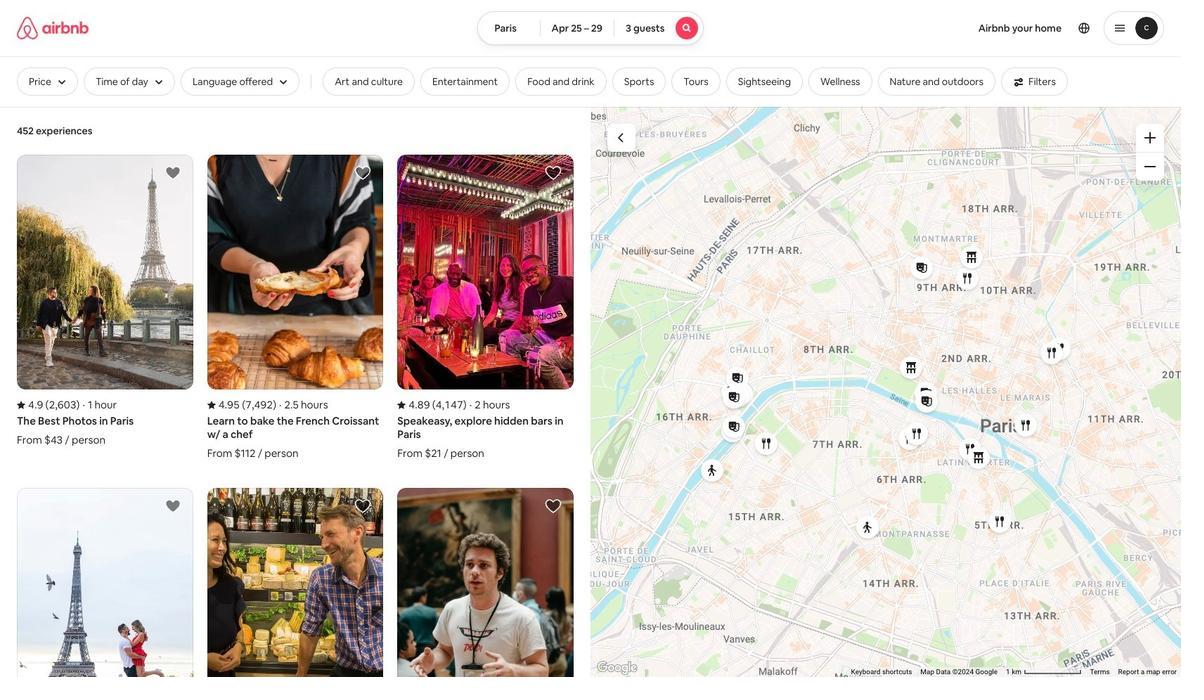 Task type: locate. For each thing, give the bounding box(es) containing it.
add to wishlist image inside learn to bake the french croissant w/ a chef group
[[355, 165, 371, 181]]

the best photos in paris group
[[17, 155, 193, 447]]

add to wishlist image for speakeasy, explore hidden bars in paris group
[[545, 165, 562, 181]]

Art and culture button
[[323, 67, 415, 96]]

add to wishlist image
[[164, 165, 181, 181], [545, 165, 562, 181], [545, 498, 562, 515]]

add to wishlist image
[[355, 165, 371, 181], [164, 498, 181, 515], [355, 498, 371, 515]]

add to wishlist image inside the best photos in paris group
[[164, 165, 181, 181]]

add to wishlist image for the best photos in paris group
[[164, 165, 181, 181]]

add to wishlist image inside speakeasy, explore hidden bars in paris group
[[545, 165, 562, 181]]

speakeasy, explore hidden bars in paris group
[[397, 155, 574, 460]]

Food and drink button
[[515, 67, 607, 96]]

Nature and outdoors button
[[878, 67, 996, 96]]

Wellness button
[[809, 67, 872, 96]]

learn to bake the french croissant w/ a chef group
[[207, 155, 383, 460]]

None search field
[[477, 11, 704, 45]]



Task type: describe. For each thing, give the bounding box(es) containing it.
Entertainment button
[[420, 67, 510, 96]]

google image
[[594, 659, 641, 677]]

Sightseeing button
[[726, 67, 803, 96]]

zoom in image
[[1145, 132, 1156, 143]]

zoom out image
[[1145, 161, 1156, 172]]

profile element
[[721, 0, 1164, 56]]

Tours button
[[672, 67, 721, 96]]

google map
showing 24 experiences. region
[[591, 107, 1181, 677]]

Sports button
[[612, 67, 666, 96]]



Task type: vqa. For each thing, say whether or not it's contained in the screenshot.
Learn to bake the French Croissant w/ a chef group at left
yes



